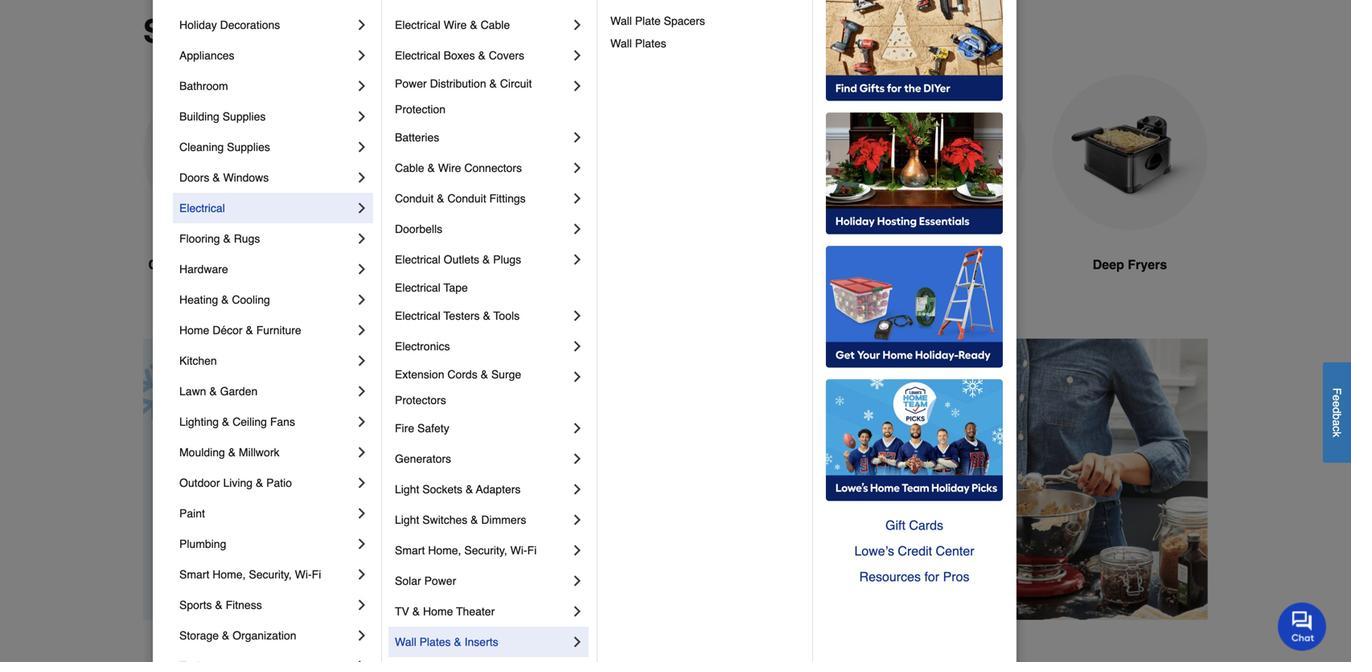 Task type: vqa. For each thing, say whether or not it's contained in the screenshot.
Light Sockets & Adapters light
yes



Task type: describe. For each thing, give the bounding box(es) containing it.
electrical testers & tools
[[395, 310, 520, 322]]

a chefman stainless steel deep fryer. image
[[1052, 75, 1208, 230]]

smart home, security, wi-fi link for chevron right icon related to smart home, security, wi-fi
[[179, 560, 354, 590]]

extension
[[395, 368, 444, 381]]

chevron right image for holiday decorations
[[354, 17, 370, 33]]

chevron right image for heating & cooling
[[354, 292, 370, 308]]

moulding & millwork link
[[179, 437, 354, 468]]

electrical testers & tools link
[[395, 301, 569, 331]]

millwork
[[239, 446, 279, 459]]

smart home, security, wi-fi link for chevron right image for smart home, security, wi-fi
[[395, 536, 569, 566]]

electrical for electrical wire & cable
[[395, 18, 441, 31]]

covers
[[489, 49, 524, 62]]

smart for chevron right image for smart home, security, wi-fi
[[395, 544, 425, 557]]

electrical boxes & covers link
[[395, 40, 569, 71]]

plates for wall plates
[[635, 37, 666, 50]]

get your home holiday-ready. image
[[826, 246, 1003, 368]]

rugs
[[234, 232, 260, 245]]

chevron right image for electrical boxes & covers
[[569, 47, 585, 64]]

lighting & ceiling fans link
[[179, 407, 354, 437]]

electronics
[[395, 340, 450, 353]]

chevron right image for power distribution & circuit protection
[[569, 78, 585, 94]]

1 vertical spatial power
[[424, 575, 456, 588]]

distribution
[[430, 77, 486, 90]]

lighting
[[179, 416, 219, 429]]

chevron right image for electronics
[[569, 339, 585, 355]]

countertop microwaves
[[148, 257, 294, 272]]

chevron right image for electrical wire & cable
[[569, 17, 585, 33]]

lawn & garden
[[179, 385, 258, 398]]

chevron right image for bathroom
[[354, 78, 370, 94]]

light for light sockets & adapters
[[395, 483, 419, 496]]

wall for wall plate spacers
[[610, 14, 632, 27]]

chevron right image for lawn & garden
[[354, 384, 370, 400]]

& down batteries
[[427, 162, 435, 175]]

organization
[[233, 630, 296, 643]]

plates for wall plates & inserts
[[419, 636, 451, 649]]

cleaning supplies link
[[179, 132, 354, 162]]

chevron right image for paint
[[354, 506, 370, 522]]

chevron right image for building supplies
[[354, 109, 370, 125]]

electrical for electrical tape
[[395, 281, 441, 294]]

protectors
[[395, 394, 446, 407]]

home décor & furniture link
[[179, 315, 354, 346]]

supplies for cleaning supplies
[[227, 141, 270, 154]]

electrical outlets & plugs
[[395, 253, 521, 266]]

a gray and stainless steel ninja air fryer. image
[[688, 75, 844, 230]]

chevron right image for doorbells
[[569, 221, 585, 237]]

chevron right image for electrical outlets & plugs
[[569, 252, 585, 268]]

circuit
[[500, 77, 532, 90]]

arrow right image
[[1178, 472, 1194, 488]]

chevron right image for solar power
[[569, 573, 585, 589]]

garden
[[220, 385, 258, 398]]

lowe's credit center
[[854, 544, 974, 559]]

1 vertical spatial home
[[423, 606, 453, 618]]

chat invite button image
[[1278, 602, 1327, 651]]

moulding
[[179, 446, 225, 459]]

& up electrical boxes & covers link
[[470, 18, 477, 31]]

storage & organization link
[[179, 621, 354, 651]]

electrical for electrical
[[179, 202, 225, 215]]

chevron right image for conduit & conduit fittings
[[569, 191, 585, 207]]

1 vertical spatial home,
[[212, 569, 246, 581]]

power distribution & circuit protection link
[[395, 71, 569, 122]]

chevron right image for storage & organization
[[354, 628, 370, 644]]

adapters
[[476, 483, 521, 496]]

appliances inside appliances link
[[179, 49, 234, 62]]

makers
[[419, 257, 463, 272]]

heating & cooling link
[[179, 285, 354, 315]]

chevron right image for appliances
[[354, 47, 370, 64]]

fittings
[[489, 192, 526, 205]]

2 conduit from the left
[[447, 192, 486, 205]]

wall plates
[[610, 37, 666, 50]]

doors & windows
[[179, 171, 269, 184]]

2 e from the top
[[1331, 401, 1343, 407]]

k
[[1331, 432, 1343, 438]]

& left tools
[[483, 310, 490, 322]]

ice
[[398, 257, 415, 272]]

plugs
[[493, 253, 521, 266]]

hardware
[[179, 263, 228, 276]]

wi- for chevron right icon related to smart home, security, wi-fi
[[295, 569, 312, 581]]

holiday
[[179, 18, 217, 31]]

chevron right image for tv & home theater
[[569, 604, 585, 620]]

wall for wall plates
[[610, 37, 632, 50]]

chevron right image for batteries
[[569, 129, 585, 146]]

portable ice makers
[[342, 257, 463, 272]]

chevron right image for fire safety
[[569, 421, 585, 437]]

toaster
[[540, 257, 586, 272]]

& down cable & wire connectors
[[437, 192, 444, 205]]

electrical wire & cable
[[395, 18, 510, 31]]

chevron right image for electrical
[[354, 200, 370, 216]]

& inside extension cords & surge protectors
[[481, 368, 488, 381]]

wall plate spacers
[[610, 14, 705, 27]]

& right "sports"
[[215, 599, 223, 612]]

0 horizontal spatial fi
[[312, 569, 321, 581]]

countertop
[[148, 257, 218, 272]]

kitchen
[[179, 355, 217, 368]]

storage
[[179, 630, 219, 643]]

heating & cooling
[[179, 294, 270, 306]]

countertop microwaves link
[[143, 75, 299, 313]]

chevron right image for wall plates & inserts
[[569, 635, 585, 651]]

cleaning supplies
[[179, 141, 270, 154]]

& right doors
[[213, 171, 220, 184]]

& inside "link"
[[221, 294, 229, 306]]

f e e d b a c k button
[[1323, 363, 1351, 463]]

& left ceiling
[[222, 416, 229, 429]]

lawn & garden link
[[179, 376, 354, 407]]

outdoor living & patio
[[179, 477, 292, 490]]

dimmers
[[481, 514, 526, 527]]

solar power link
[[395, 566, 569, 597]]

flooring & rugs
[[179, 232, 260, 245]]

lowe's
[[854, 544, 894, 559]]

chevron right image for electrical testers & tools
[[569, 308, 585, 324]]

heating
[[179, 294, 218, 306]]

solar power
[[395, 575, 456, 588]]

tv & home theater
[[395, 606, 495, 618]]

ceiling
[[233, 416, 267, 429]]

fire safety link
[[395, 413, 569, 444]]

c
[[1331, 426, 1343, 432]]

solar
[[395, 575, 421, 588]]

home décor & furniture
[[179, 324, 301, 337]]

resources for pros
[[859, 570, 969, 585]]

chevron right image for cleaning supplies
[[354, 139, 370, 155]]

wall plate spacers link
[[610, 10, 801, 32]]

chevron right image for lighting & ceiling fans
[[354, 414, 370, 430]]

boxes
[[444, 49, 475, 62]]

surge
[[491, 368, 521, 381]]

chevron right image for doors & windows
[[354, 170, 370, 186]]

holiday hosting essentials. image
[[826, 113, 1003, 235]]

connectors
[[464, 162, 522, 175]]

small
[[143, 13, 229, 50]]

chevron right image for plumbing
[[354, 536, 370, 552]]

& right tv
[[412, 606, 420, 618]]

appliances link
[[179, 40, 354, 71]]

batteries
[[395, 131, 439, 144]]

gift cards
[[885, 518, 943, 533]]

f e e d b a c k
[[1331, 388, 1343, 438]]

tape
[[444, 281, 468, 294]]

portable
[[342, 257, 394, 272]]

0 vertical spatial fi
[[527, 544, 537, 557]]

chevron right image for sports & fitness
[[354, 598, 370, 614]]



Task type: locate. For each thing, give the bounding box(es) containing it.
plates down plate on the top left of page
[[635, 37, 666, 50]]

generators link
[[395, 444, 569, 474]]

fire
[[395, 422, 414, 435]]

0 horizontal spatial smart
[[179, 569, 209, 581]]

supplies for building supplies
[[223, 110, 266, 123]]

find gifts for the diyer. image
[[826, 0, 1003, 101]]

smart up "solar"
[[395, 544, 425, 557]]

chevron right image for cable & wire connectors
[[569, 160, 585, 176]]

& left 'dimmers'
[[471, 514, 478, 527]]

light inside 'link'
[[395, 514, 419, 527]]

1 horizontal spatial conduit
[[447, 192, 486, 205]]

chevron right image for extension cords & surge protectors
[[569, 369, 585, 385]]

chevron right image for light sockets & adapters
[[569, 482, 585, 498]]

cable & wire connectors
[[395, 162, 522, 175]]

& left millwork
[[228, 446, 236, 459]]

a gray ninja blender. image
[[870, 75, 1026, 230]]

1 vertical spatial light
[[395, 514, 419, 527]]

wall down wall plate spacers
[[610, 37, 632, 50]]

deep fryers
[[1093, 257, 1167, 272]]

1 horizontal spatial home
[[423, 606, 453, 618]]

0 vertical spatial plates
[[635, 37, 666, 50]]

home inside "link"
[[179, 324, 209, 337]]

toaster ovens link
[[507, 75, 663, 313]]

1 vertical spatial supplies
[[227, 141, 270, 154]]

0 vertical spatial cable
[[481, 18, 510, 31]]

a black and stainless steel countertop microwave. image
[[143, 75, 299, 230]]

supplies up cleaning supplies
[[223, 110, 266, 123]]

1 horizontal spatial cable
[[481, 18, 510, 31]]

a stainless steel toaster oven. image
[[507, 75, 663, 230]]

wi- down plumbing link
[[295, 569, 312, 581]]

wi- down 'dimmers'
[[510, 544, 527, 557]]

chevron right image for smart home, security, wi-fi
[[569, 543, 585, 559]]

safety
[[417, 422, 449, 435]]

theater
[[456, 606, 495, 618]]

a silver-colored new air portable ice maker. image
[[325, 75, 481, 230]]

1 horizontal spatial plates
[[635, 37, 666, 50]]

0 horizontal spatial plates
[[419, 636, 451, 649]]

toaster ovens
[[540, 257, 629, 272]]

& right cords
[[481, 368, 488, 381]]

home up kitchen
[[179, 324, 209, 337]]

bathroom
[[179, 80, 228, 92]]

conduit & conduit fittings
[[395, 192, 526, 205]]

electrical link
[[179, 193, 354, 224]]

fitness
[[226, 599, 262, 612]]

plates
[[635, 37, 666, 50], [419, 636, 451, 649]]

1 horizontal spatial security,
[[464, 544, 507, 557]]

1 light from the top
[[395, 483, 419, 496]]

light switches & dimmers
[[395, 514, 526, 527]]

electrical wire & cable link
[[395, 10, 569, 40]]

electrical up flooring
[[179, 202, 225, 215]]

paint link
[[179, 499, 354, 529]]

lowe's home team holiday picks. image
[[826, 380, 1003, 502]]

electrical for electrical boxes & covers
[[395, 49, 441, 62]]

& right storage
[[222, 630, 229, 643]]

1 vertical spatial wire
[[438, 162, 461, 175]]

0 vertical spatial wire
[[444, 18, 467, 31]]

lawn
[[179, 385, 206, 398]]

advertisement region
[[143, 339, 1208, 624]]

resources
[[859, 570, 921, 585]]

tv
[[395, 606, 409, 618]]

& left rugs
[[223, 232, 231, 245]]

smart home, security, wi-fi up fitness
[[179, 569, 321, 581]]

power inside power distribution & circuit protection
[[395, 77, 427, 90]]

outdoor
[[179, 477, 220, 490]]

electrical left boxes
[[395, 49, 441, 62]]

0 vertical spatial security,
[[464, 544, 507, 557]]

0 horizontal spatial security,
[[249, 569, 292, 581]]

cleaning
[[179, 141, 224, 154]]

storage & organization
[[179, 630, 296, 643]]

paint
[[179, 507, 205, 520]]

cable inside cable & wire connectors link
[[395, 162, 424, 175]]

generators
[[395, 453, 451, 466]]

& left inserts
[[454, 636, 461, 649]]

gift cards link
[[826, 513, 1003, 539]]

power
[[395, 77, 427, 90], [424, 575, 456, 588]]

building supplies link
[[179, 101, 354, 132]]

fi up solar power link
[[527, 544, 537, 557]]

e
[[1331, 395, 1343, 401], [1331, 401, 1343, 407]]

chevron right image for moulding & millwork
[[354, 445, 370, 461]]

chevron right image for smart home, security, wi-fi
[[354, 567, 370, 583]]

& left the cooling
[[221, 294, 229, 306]]

deep fryers link
[[1052, 75, 1208, 313]]

1 horizontal spatial wi-
[[510, 544, 527, 557]]

light left switches
[[395, 514, 419, 527]]

0 vertical spatial light
[[395, 483, 419, 496]]

smart up "sports"
[[179, 569, 209, 581]]

tv & home theater link
[[395, 597, 569, 627]]

home, up "sports & fitness"
[[212, 569, 246, 581]]

flooring & rugs link
[[179, 224, 354, 254]]

outlets
[[444, 253, 479, 266]]

0 vertical spatial home
[[179, 324, 209, 337]]

& right décor
[[246, 324, 253, 337]]

switches
[[422, 514, 467, 527]]

1 conduit from the left
[[395, 192, 434, 205]]

cable down batteries
[[395, 162, 424, 175]]

chevron right image for outdoor living & patio
[[354, 475, 370, 491]]

0 horizontal spatial appliances
[[179, 49, 234, 62]]

power up tv & home theater
[[424, 575, 456, 588]]

1 vertical spatial wall
[[610, 37, 632, 50]]

windows
[[223, 171, 269, 184]]

home,
[[428, 544, 461, 557], [212, 569, 246, 581]]

0 vertical spatial smart
[[395, 544, 425, 557]]

supplies
[[223, 110, 266, 123], [227, 141, 270, 154]]

wall for wall plates & inserts
[[395, 636, 416, 649]]

decorations
[[220, 18, 280, 31]]

plumbing
[[179, 538, 226, 551]]

supplies up windows
[[227, 141, 270, 154]]

smart home, security, wi-fi
[[395, 544, 537, 557], [179, 569, 321, 581]]

chevron right image for home décor & furniture
[[354, 322, 370, 339]]

breadcrumb element
[[143, 0, 374, 14]]

1 horizontal spatial home,
[[428, 544, 461, 557]]

0 horizontal spatial wi-
[[295, 569, 312, 581]]

& right lawn
[[209, 385, 217, 398]]

& left the patio
[[256, 477, 263, 490]]

electrical for electrical outlets & plugs
[[395, 253, 441, 266]]

0 vertical spatial wi-
[[510, 544, 527, 557]]

outdoor living & patio link
[[179, 468, 354, 499]]

chevron right image for kitchen
[[354, 353, 370, 369]]

wire up boxes
[[444, 18, 467, 31]]

smart for chevron right icon related to smart home, security, wi-fi
[[179, 569, 209, 581]]

blenders
[[921, 257, 976, 272]]

pros
[[943, 570, 969, 585]]

e up d
[[1331, 395, 1343, 401]]

e up b
[[1331, 401, 1343, 407]]

0 horizontal spatial home
[[179, 324, 209, 337]]

0 vertical spatial power
[[395, 77, 427, 90]]

microwaves
[[221, 257, 294, 272]]

plumbing link
[[179, 529, 354, 560]]

bathroom link
[[179, 71, 354, 101]]

wall left plate on the top left of page
[[610, 14, 632, 27]]

cable inside electrical wire & cable link
[[481, 18, 510, 31]]

décor
[[213, 324, 243, 337]]

conduit down cable & wire connectors
[[447, 192, 486, 205]]

kitchen link
[[179, 346, 354, 376]]

a
[[1331, 420, 1343, 426]]

home, down switches
[[428, 544, 461, 557]]

fire safety
[[395, 422, 449, 435]]

inserts
[[465, 636, 498, 649]]

0 horizontal spatial home,
[[212, 569, 246, 581]]

chevron right image for flooring & rugs
[[354, 231, 370, 247]]

doors
[[179, 171, 209, 184]]

home
[[179, 324, 209, 337], [423, 606, 453, 618]]

small appliances
[[143, 13, 408, 50]]

sports & fitness
[[179, 599, 262, 612]]

1 vertical spatial fi
[[312, 569, 321, 581]]

& left the plugs
[[482, 253, 490, 266]]

0 horizontal spatial conduit
[[395, 192, 434, 205]]

1 vertical spatial plates
[[419, 636, 451, 649]]

wall down tv
[[395, 636, 416, 649]]

extension cords & surge protectors link
[[395, 362, 569, 413]]

electrical boxes & covers
[[395, 49, 524, 62]]

light down 'generators'
[[395, 483, 419, 496]]

cords
[[447, 368, 477, 381]]

0 horizontal spatial smart home, security, wi-fi
[[179, 569, 321, 581]]

1 vertical spatial smart
[[179, 569, 209, 581]]

2 vertical spatial wall
[[395, 636, 416, 649]]

building
[[179, 110, 219, 123]]

lighting & ceiling fans
[[179, 416, 295, 429]]

plates inside wall plates link
[[635, 37, 666, 50]]

plates inside wall plates & inserts link
[[419, 636, 451, 649]]

wall inside 'link'
[[610, 14, 632, 27]]

0 vertical spatial supplies
[[223, 110, 266, 123]]

plates down tv & home theater
[[419, 636, 451, 649]]

gift
[[885, 518, 905, 533]]

smart
[[395, 544, 425, 557], [179, 569, 209, 581]]

0 vertical spatial smart home, security, wi-fi
[[395, 544, 537, 557]]

electrical inside 'link'
[[395, 310, 441, 322]]

smart home, security, wi-fi for chevron right icon related to smart home, security, wi-fi
[[179, 569, 321, 581]]

wi-
[[510, 544, 527, 557], [295, 569, 312, 581]]

electrical tape link
[[395, 275, 585, 301]]

d
[[1331, 407, 1343, 414]]

1 horizontal spatial appliances
[[237, 13, 408, 50]]

smart home, security, wi-fi link down light switches & dimmers
[[395, 536, 569, 566]]

electrical up the electrical boxes & covers
[[395, 18, 441, 31]]

& inside "link"
[[246, 324, 253, 337]]

wire up the conduit & conduit fittings
[[438, 162, 461, 175]]

hardware link
[[179, 254, 354, 285]]

1 vertical spatial cable
[[395, 162, 424, 175]]

smart home, security, wi-fi down light switches & dimmers
[[395, 544, 537, 557]]

0 horizontal spatial smart home, security, wi-fi link
[[179, 560, 354, 590]]

electrical down doorbells
[[395, 253, 441, 266]]

security,
[[464, 544, 507, 557], [249, 569, 292, 581]]

1 horizontal spatial fi
[[527, 544, 537, 557]]

& right boxes
[[478, 49, 486, 62]]

light for light switches & dimmers
[[395, 514, 419, 527]]

1 horizontal spatial smart
[[395, 544, 425, 557]]

testers
[[444, 310, 480, 322]]

& left "circuit"
[[489, 77, 497, 90]]

& inside power distribution & circuit protection
[[489, 77, 497, 90]]

wall plates link
[[610, 32, 801, 55]]

0 vertical spatial home,
[[428, 544, 461, 557]]

conduit up doorbells
[[395, 192, 434, 205]]

portable ice makers link
[[325, 75, 481, 313]]

security, down light switches & dimmers 'link'
[[464, 544, 507, 557]]

electrical up electronics
[[395, 310, 441, 322]]

& right "sockets"
[[466, 483, 473, 496]]

ovens
[[590, 257, 629, 272]]

light switches & dimmers link
[[395, 505, 569, 536]]

power distribution & circuit protection
[[395, 77, 535, 116]]

wall
[[610, 14, 632, 27], [610, 37, 632, 50], [395, 636, 416, 649]]

0 vertical spatial wall
[[610, 14, 632, 27]]

wi- for chevron right image for smart home, security, wi-fi
[[510, 544, 527, 557]]

1 vertical spatial wi-
[[295, 569, 312, 581]]

conduit
[[395, 192, 434, 205], [447, 192, 486, 205]]

cable up the covers
[[481, 18, 510, 31]]

security, down plumbing link
[[249, 569, 292, 581]]

cards
[[909, 518, 943, 533]]

building supplies
[[179, 110, 266, 123]]

power up protection
[[395, 77, 427, 90]]

home up wall plates & inserts
[[423, 606, 453, 618]]

electrical for electrical testers & tools
[[395, 310, 441, 322]]

chevron right image for hardware
[[354, 261, 370, 277]]

blenders link
[[870, 75, 1026, 313]]

living
[[223, 477, 253, 490]]

chevron right image
[[569, 17, 585, 33], [354, 47, 370, 64], [569, 47, 585, 64], [354, 139, 370, 155], [569, 160, 585, 176], [569, 191, 585, 207], [569, 252, 585, 268], [569, 308, 585, 324], [354, 322, 370, 339], [569, 369, 585, 385], [569, 482, 585, 498], [354, 506, 370, 522], [354, 536, 370, 552], [354, 567, 370, 583], [354, 598, 370, 614], [569, 604, 585, 620], [354, 628, 370, 644], [354, 659, 370, 663]]

1 vertical spatial security,
[[249, 569, 292, 581]]

electrical down the "ice"
[[395, 281, 441, 294]]

chevron right image for light switches & dimmers
[[569, 512, 585, 528]]

smart home, security, wi-fi link up fitness
[[179, 560, 354, 590]]

1 horizontal spatial smart home, security, wi-fi link
[[395, 536, 569, 566]]

2 light from the top
[[395, 514, 419, 527]]

chevron right image for generators
[[569, 451, 585, 467]]

fi down plumbing link
[[312, 569, 321, 581]]

1 vertical spatial smart home, security, wi-fi
[[179, 569, 321, 581]]

1 horizontal spatial smart home, security, wi-fi
[[395, 544, 537, 557]]

holiday decorations
[[179, 18, 280, 31]]

chevron right image
[[354, 17, 370, 33], [354, 78, 370, 94], [569, 78, 585, 94], [354, 109, 370, 125], [569, 129, 585, 146], [354, 170, 370, 186], [354, 200, 370, 216], [569, 221, 585, 237], [354, 231, 370, 247], [354, 261, 370, 277], [354, 292, 370, 308], [569, 339, 585, 355], [354, 353, 370, 369], [354, 384, 370, 400], [354, 414, 370, 430], [569, 421, 585, 437], [354, 445, 370, 461], [569, 451, 585, 467], [354, 475, 370, 491], [569, 512, 585, 528], [569, 543, 585, 559], [569, 573, 585, 589], [569, 635, 585, 651]]

smart home, security, wi-fi for chevron right image for smart home, security, wi-fi
[[395, 544, 537, 557]]

0 horizontal spatial cable
[[395, 162, 424, 175]]

1 e from the top
[[1331, 395, 1343, 401]]



